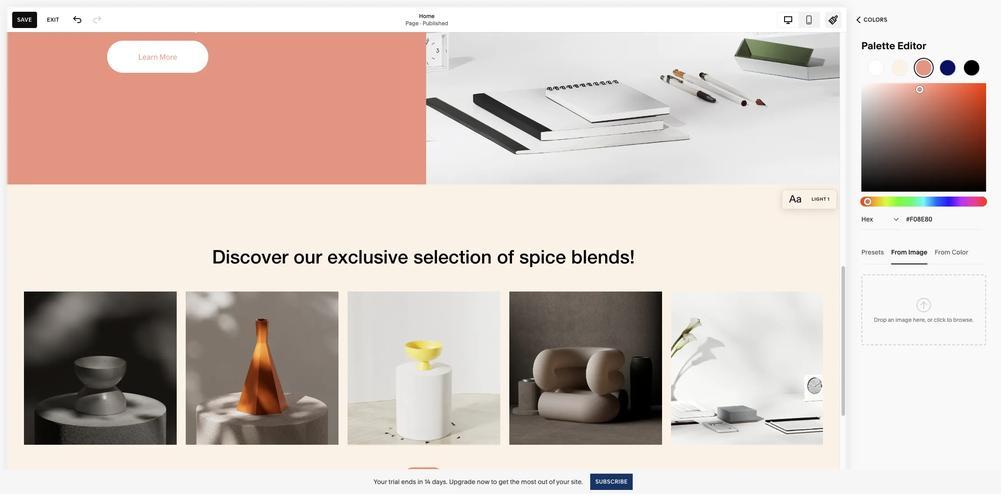 Task type: vqa. For each thing, say whether or not it's contained in the screenshot.
Neutral at the right of the page
no



Task type: locate. For each thing, give the bounding box(es) containing it.
from color
[[935, 248, 969, 256]]

0 vertical spatial to
[[947, 316, 952, 323]]

from for from color
[[935, 248, 951, 256]]

browse.
[[953, 316, 974, 323]]

here,
[[913, 316, 926, 323]]

Color format field
[[862, 209, 901, 229]]

your
[[556, 478, 570, 486]]

hue slider slider
[[864, 198, 872, 205]]

exit
[[47, 16, 59, 23]]

1 from from the left
[[891, 248, 907, 256]]

0 vertical spatial tab list
[[778, 12, 820, 27]]

Hex field
[[906, 214, 981, 224]]

1 horizontal spatial to
[[947, 316, 952, 323]]

from left color
[[935, 248, 951, 256]]

drop
[[874, 316, 887, 323]]

·
[[420, 20, 421, 26]]

palette
[[862, 40, 895, 52]]

home
[[419, 12, 435, 19]]

0 horizontal spatial to
[[491, 478, 497, 486]]

colors button
[[847, 10, 898, 30]]

from color button
[[935, 240, 969, 264]]

ends
[[401, 478, 416, 486]]

color map slider
[[916, 86, 923, 93]]

to
[[947, 316, 952, 323], [491, 478, 497, 486]]

to left get
[[491, 478, 497, 486]]

upgrade
[[449, 478, 476, 486]]

or
[[928, 316, 933, 323]]

palette editor
[[862, 40, 927, 52]]

the
[[510, 478, 520, 486]]

from for from image
[[891, 248, 907, 256]]

save button
[[12, 12, 37, 28]]

0 horizontal spatial from
[[891, 248, 907, 256]]

1 vertical spatial to
[[491, 478, 497, 486]]

from image button
[[891, 240, 928, 264]]

from
[[891, 248, 907, 256], [935, 248, 951, 256]]

1 vertical spatial tab list
[[862, 240, 986, 264]]

from left the image at right bottom
[[891, 248, 907, 256]]

to right click
[[947, 316, 952, 323]]

tab list
[[778, 12, 820, 27], [862, 240, 986, 264]]

your
[[374, 478, 387, 486]]

14
[[425, 478, 431, 486]]

1 horizontal spatial from
[[935, 248, 951, 256]]

in
[[418, 478, 423, 486]]

out
[[538, 478, 548, 486]]

1 horizontal spatial tab list
[[862, 240, 986, 264]]

your trial ends in 14 days. upgrade now to get the most out of your site.
[[374, 478, 583, 486]]

drop an image here, or click to browse.
[[874, 316, 974, 323]]

2 from from the left
[[935, 248, 951, 256]]



Task type: describe. For each thing, give the bounding box(es) containing it.
click
[[934, 316, 946, 323]]

most
[[521, 478, 536, 486]]

site.
[[571, 478, 583, 486]]

now
[[477, 478, 490, 486]]

save
[[17, 16, 32, 23]]

image
[[896, 316, 912, 323]]

days.
[[432, 478, 448, 486]]

published
[[423, 20, 448, 26]]

color
[[952, 248, 969, 256]]

image
[[909, 248, 928, 256]]

home page · published
[[406, 12, 448, 26]]

colors
[[864, 16, 888, 23]]

editor
[[898, 40, 927, 52]]

presets
[[862, 248, 884, 256]]

subscribe
[[595, 478, 628, 485]]

get
[[499, 478, 509, 486]]

from image
[[891, 248, 928, 256]]

tab list containing presets
[[862, 240, 986, 264]]

trial
[[389, 478, 400, 486]]

subscribe button
[[590, 474, 633, 490]]

exit button
[[42, 12, 64, 28]]

page
[[406, 20, 419, 26]]

0 horizontal spatial tab list
[[778, 12, 820, 27]]

presets button
[[862, 240, 884, 264]]

hex
[[862, 215, 873, 223]]

of
[[549, 478, 555, 486]]

an
[[888, 316, 894, 323]]



